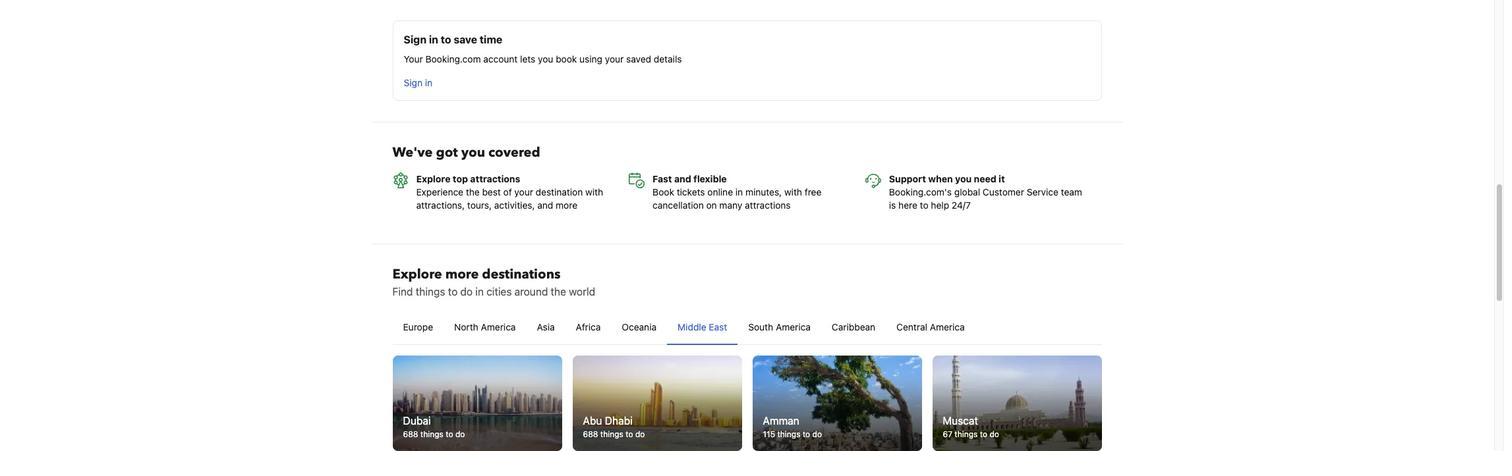 Task type: locate. For each thing, give the bounding box(es) containing it.
tab list
[[393, 311, 1102, 346]]

0 vertical spatial explore
[[416, 173, 451, 185]]

1 horizontal spatial attractions
[[745, 200, 791, 211]]

best
[[482, 187, 501, 198]]

to inside amman 115 things to do
[[803, 430, 810, 440]]

things inside muscat 67 things to do
[[955, 430, 978, 440]]

is
[[889, 200, 896, 211]]

minutes,
[[745, 187, 782, 198]]

sign in to save time
[[404, 34, 502, 46]]

explore top attractions experience the best of your destination with attractions, tours, activities, and more
[[416, 173, 603, 211]]

south
[[748, 322, 773, 333]]

to inside 'explore more destinations find things to do in cities around the world'
[[448, 286, 458, 298]]

online
[[707, 187, 733, 198]]

europe
[[403, 322, 433, 333]]

with right destination
[[585, 187, 603, 198]]

america right north
[[481, 322, 516, 333]]

0 horizontal spatial your
[[514, 187, 533, 198]]

do inside 'explore more destinations find things to do in cities around the world'
[[460, 286, 473, 298]]

you inside support when you need it booking.com's global customer service team is here to help 24/7
[[955, 173, 972, 185]]

0 vertical spatial your
[[605, 54, 624, 65]]

south america button
[[738, 311, 821, 345]]

1 vertical spatial explore
[[393, 266, 442, 284]]

find
[[393, 286, 413, 298]]

central america
[[897, 322, 965, 333]]

tours,
[[467, 200, 492, 211]]

your right using
[[605, 54, 624, 65]]

things down amman
[[777, 430, 800, 440]]

and
[[674, 173, 691, 185], [537, 200, 553, 211]]

book
[[653, 187, 674, 198]]

things for dubai
[[420, 430, 443, 440]]

your
[[404, 54, 423, 65]]

sign for sign in
[[404, 77, 422, 88]]

destination
[[536, 187, 583, 198]]

0 vertical spatial sign
[[404, 34, 426, 46]]

sign inside sign in link
[[404, 77, 422, 88]]

things down dubai
[[420, 430, 443, 440]]

1 vertical spatial you
[[461, 144, 485, 162]]

muscat image
[[932, 356, 1102, 451]]

things down dhabi
[[600, 430, 623, 440]]

your for using
[[605, 54, 624, 65]]

explore for explore more destinations
[[393, 266, 442, 284]]

attractions down minutes,
[[745, 200, 791, 211]]

2 america from the left
[[776, 322, 811, 333]]

explore
[[416, 173, 451, 185], [393, 266, 442, 284]]

0 vertical spatial attractions
[[470, 173, 520, 185]]

destinations
[[482, 266, 561, 284]]

booking.com
[[425, 54, 481, 65]]

you right lets
[[538, 54, 553, 65]]

amman image
[[752, 356, 922, 451]]

1 horizontal spatial more
[[556, 200, 577, 211]]

your up activities,
[[514, 187, 533, 198]]

caribbean button
[[821, 311, 886, 345]]

things down 'muscat'
[[955, 430, 978, 440]]

you
[[538, 54, 553, 65], [461, 144, 485, 162], [955, 173, 972, 185]]

1 with from the left
[[585, 187, 603, 198]]

and down destination
[[537, 200, 553, 211]]

america inside button
[[930, 322, 965, 333]]

sign for sign in to save time
[[404, 34, 426, 46]]

do inside abu dhabi 688 things to do
[[635, 430, 645, 440]]

more down destination
[[556, 200, 577, 211]]

lets
[[520, 54, 535, 65]]

1 vertical spatial your
[[514, 187, 533, 198]]

in left cities
[[475, 286, 484, 298]]

688 inside the dubai 688 things to do
[[403, 430, 418, 440]]

0 horizontal spatial 688
[[403, 430, 418, 440]]

asia button
[[526, 311, 565, 345]]

explore inside 'explore top attractions experience the best of your destination with attractions, tours, activities, and more'
[[416, 173, 451, 185]]

do inside amman 115 things to do
[[812, 430, 822, 440]]

save
[[454, 34, 477, 46]]

0 horizontal spatial you
[[461, 144, 485, 162]]

688 inside abu dhabi 688 things to do
[[583, 430, 598, 440]]

central america button
[[886, 311, 975, 345]]

do inside muscat 67 things to do
[[990, 430, 999, 440]]

attractions,
[[416, 200, 465, 211]]

things right find
[[416, 286, 445, 298]]

muscat 67 things to do
[[943, 415, 999, 440]]

1 horizontal spatial america
[[776, 322, 811, 333]]

in up many
[[735, 187, 743, 198]]

your inside 'explore top attractions experience the best of your destination with attractions, tours, activities, and more'
[[514, 187, 533, 198]]

dubai image
[[393, 356, 562, 451]]

0 horizontal spatial with
[[585, 187, 603, 198]]

details
[[654, 54, 682, 65]]

america right south
[[776, 322, 811, 333]]

world
[[569, 286, 595, 298]]

dubai 688 things to do
[[403, 415, 465, 440]]

caribbean
[[832, 322, 875, 333]]

team
[[1061, 187, 1082, 198]]

the left world in the bottom left of the page
[[551, 286, 566, 298]]

0 vertical spatial the
[[466, 187, 480, 198]]

cancellation
[[653, 200, 704, 211]]

1 688 from the left
[[403, 430, 418, 440]]

1 horizontal spatial with
[[784, 187, 802, 198]]

asia
[[537, 322, 555, 333]]

sign down the your
[[404, 77, 422, 88]]

service
[[1027, 187, 1058, 198]]

1 horizontal spatial the
[[551, 286, 566, 298]]

attractions up best
[[470, 173, 520, 185]]

the
[[466, 187, 480, 198], [551, 286, 566, 298]]

1 horizontal spatial your
[[605, 54, 624, 65]]

things
[[416, 286, 445, 298], [420, 430, 443, 440], [600, 430, 623, 440], [777, 430, 800, 440], [955, 430, 978, 440]]

sign
[[404, 34, 426, 46], [404, 77, 422, 88]]

you up global
[[955, 173, 972, 185]]

more inside 'explore more destinations find things to do in cities around the world'
[[445, 266, 479, 284]]

sign up the your
[[404, 34, 426, 46]]

america
[[481, 322, 516, 333], [776, 322, 811, 333], [930, 322, 965, 333]]

muscat
[[943, 415, 978, 427]]

middle
[[678, 322, 706, 333]]

with
[[585, 187, 603, 198], [784, 187, 802, 198]]

explore for explore top attractions
[[416, 173, 451, 185]]

amman 115 things to do
[[763, 415, 822, 440]]

0 horizontal spatial more
[[445, 266, 479, 284]]

things inside the dubai 688 things to do
[[420, 430, 443, 440]]

abu dhabi 688 things to do
[[583, 415, 645, 440]]

2 horizontal spatial america
[[930, 322, 965, 333]]

2 horizontal spatial you
[[955, 173, 972, 185]]

to
[[441, 34, 451, 46], [920, 200, 928, 211], [448, 286, 458, 298], [446, 430, 453, 440], [626, 430, 633, 440], [803, 430, 810, 440], [980, 430, 987, 440]]

tab list containing europe
[[393, 311, 1102, 346]]

0 horizontal spatial and
[[537, 200, 553, 211]]

2 vertical spatial you
[[955, 173, 972, 185]]

to inside support when you need it booking.com's global customer service team is here to help 24/7
[[920, 200, 928, 211]]

do inside the dubai 688 things to do
[[455, 430, 465, 440]]

0 horizontal spatial america
[[481, 322, 516, 333]]

do for amman
[[812, 430, 822, 440]]

1 america from the left
[[481, 322, 516, 333]]

115
[[763, 430, 775, 440]]

1 horizontal spatial you
[[538, 54, 553, 65]]

your
[[605, 54, 624, 65], [514, 187, 533, 198]]

1 sign from the top
[[404, 34, 426, 46]]

1 vertical spatial the
[[551, 286, 566, 298]]

1 horizontal spatial and
[[674, 173, 691, 185]]

you right got
[[461, 144, 485, 162]]

0 horizontal spatial attractions
[[470, 173, 520, 185]]

1 horizontal spatial 688
[[583, 430, 598, 440]]

explore inside 'explore more destinations find things to do in cities around the world'
[[393, 266, 442, 284]]

do for dubai
[[455, 430, 465, 440]]

flexible
[[694, 173, 727, 185]]

688 down abu
[[583, 430, 598, 440]]

0 vertical spatial and
[[674, 173, 691, 185]]

with inside fast and flexible book tickets online in minutes, with free cancellation on many attractions
[[784, 187, 802, 198]]

america right central
[[930, 322, 965, 333]]

when
[[928, 173, 953, 185]]

more up north
[[445, 266, 479, 284]]

of
[[503, 187, 512, 198]]

688 down dubai
[[403, 430, 418, 440]]

in up the booking.com
[[429, 34, 438, 46]]

and inside fast and flexible book tickets online in minutes, with free cancellation on many attractions
[[674, 173, 691, 185]]

to inside the dubai 688 things to do
[[446, 430, 453, 440]]

things inside amman 115 things to do
[[777, 430, 800, 440]]

3 america from the left
[[930, 322, 965, 333]]

things inside 'explore more destinations find things to do in cities around the world'
[[416, 286, 445, 298]]

2 688 from the left
[[583, 430, 598, 440]]

with left free
[[784, 187, 802, 198]]

africa button
[[565, 311, 611, 345]]

2 with from the left
[[784, 187, 802, 198]]

you for support when you need it booking.com's global customer service team is here to help 24/7
[[955, 173, 972, 185]]

2 sign from the top
[[404, 77, 422, 88]]

the up tours,
[[466, 187, 480, 198]]

explore more destinations find things to do in cities around the world
[[393, 266, 595, 298]]

1 vertical spatial attractions
[[745, 200, 791, 211]]

middle east
[[678, 322, 727, 333]]

688
[[403, 430, 418, 440], [583, 430, 598, 440]]

attractions
[[470, 173, 520, 185], [745, 200, 791, 211]]

support when you need it booking.com's global customer service team is here to help 24/7
[[889, 173, 1082, 211]]

1 vertical spatial more
[[445, 266, 479, 284]]

do
[[460, 286, 473, 298], [455, 430, 465, 440], [635, 430, 645, 440], [812, 430, 822, 440], [990, 430, 999, 440]]

abu dhabi image
[[572, 356, 742, 451]]

0 horizontal spatial the
[[466, 187, 480, 198]]

in inside fast and flexible book tickets online in minutes, with free cancellation on many attractions
[[735, 187, 743, 198]]

and up tickets
[[674, 173, 691, 185]]

67
[[943, 430, 952, 440]]

1 vertical spatial and
[[537, 200, 553, 211]]

fast and flexible book tickets online in minutes, with free cancellation on many attractions
[[653, 173, 822, 211]]

explore up find
[[393, 266, 442, 284]]

0 vertical spatial more
[[556, 200, 577, 211]]

explore up experience
[[416, 173, 451, 185]]

it
[[999, 173, 1005, 185]]

in
[[429, 34, 438, 46], [425, 77, 432, 88], [735, 187, 743, 198], [475, 286, 484, 298]]

1 vertical spatial sign
[[404, 77, 422, 88]]

more
[[556, 200, 577, 211], [445, 266, 479, 284]]

oceania button
[[611, 311, 667, 345]]



Task type: describe. For each thing, give the bounding box(es) containing it.
on
[[706, 200, 717, 211]]

things inside abu dhabi 688 things to do
[[600, 430, 623, 440]]

sign in
[[404, 77, 432, 88]]

booking.com's
[[889, 187, 952, 198]]

tickets
[[677, 187, 705, 198]]

we've got you covered
[[393, 144, 540, 162]]

we've
[[393, 144, 433, 162]]

dhabi
[[605, 415, 633, 427]]

the inside 'explore more destinations find things to do in cities around the world'
[[551, 286, 566, 298]]

fast
[[653, 173, 672, 185]]

europe button
[[393, 311, 444, 345]]

cities
[[486, 286, 512, 298]]

top
[[453, 173, 468, 185]]

experience
[[416, 187, 463, 198]]

africa
[[576, 322, 601, 333]]

with inside 'explore top attractions experience the best of your destination with attractions, tours, activities, and more'
[[585, 187, 603, 198]]

attractions inside 'explore top attractions experience the best of your destination with attractions, tours, activities, and more'
[[470, 173, 520, 185]]

covered
[[488, 144, 540, 162]]

the inside 'explore top attractions experience the best of your destination with attractions, tours, activities, and more'
[[466, 187, 480, 198]]

east
[[709, 322, 727, 333]]

north america button
[[444, 311, 526, 345]]

here
[[898, 200, 917, 211]]

around
[[515, 286, 548, 298]]

you for we've got you covered
[[461, 144, 485, 162]]

america for central america
[[930, 322, 965, 333]]

america for south america
[[776, 322, 811, 333]]

activities,
[[494, 200, 535, 211]]

things for amman
[[777, 430, 800, 440]]

free
[[805, 187, 822, 198]]

america for north america
[[481, 322, 516, 333]]

more inside 'explore top attractions experience the best of your destination with attractions, tours, activities, and more'
[[556, 200, 577, 211]]

support
[[889, 173, 926, 185]]

oceania
[[622, 322, 657, 333]]

got
[[436, 144, 458, 162]]

north america
[[454, 322, 516, 333]]

abu
[[583, 415, 602, 427]]

customer
[[983, 187, 1024, 198]]

sign in link
[[398, 71, 438, 95]]

many
[[719, 200, 742, 211]]

account
[[483, 54, 518, 65]]

central
[[897, 322, 927, 333]]

book
[[556, 54, 577, 65]]

in inside 'explore more destinations find things to do in cities around the world'
[[475, 286, 484, 298]]

south america
[[748, 322, 811, 333]]

0 vertical spatial you
[[538, 54, 553, 65]]

things for muscat
[[955, 430, 978, 440]]

time
[[480, 34, 502, 46]]

middle east button
[[667, 311, 738, 345]]

and inside 'explore top attractions experience the best of your destination with attractions, tours, activities, and more'
[[537, 200, 553, 211]]

need
[[974, 173, 996, 185]]

your booking.com account lets you book using your saved details
[[404, 54, 682, 65]]

amman
[[763, 415, 799, 427]]

attractions inside fast and flexible book tickets online in minutes, with free cancellation on many attractions
[[745, 200, 791, 211]]

global
[[954, 187, 980, 198]]

24/7
[[952, 200, 971, 211]]

in down the booking.com
[[425, 77, 432, 88]]

to inside muscat 67 things to do
[[980, 430, 987, 440]]

help
[[931, 200, 949, 211]]

saved
[[626, 54, 651, 65]]

do for muscat
[[990, 430, 999, 440]]

to inside abu dhabi 688 things to do
[[626, 430, 633, 440]]

your for of
[[514, 187, 533, 198]]

north
[[454, 322, 478, 333]]

dubai
[[403, 415, 431, 427]]

using
[[579, 54, 602, 65]]



Task type: vqa. For each thing, say whether or not it's contained in the screenshot.
29 button
no



